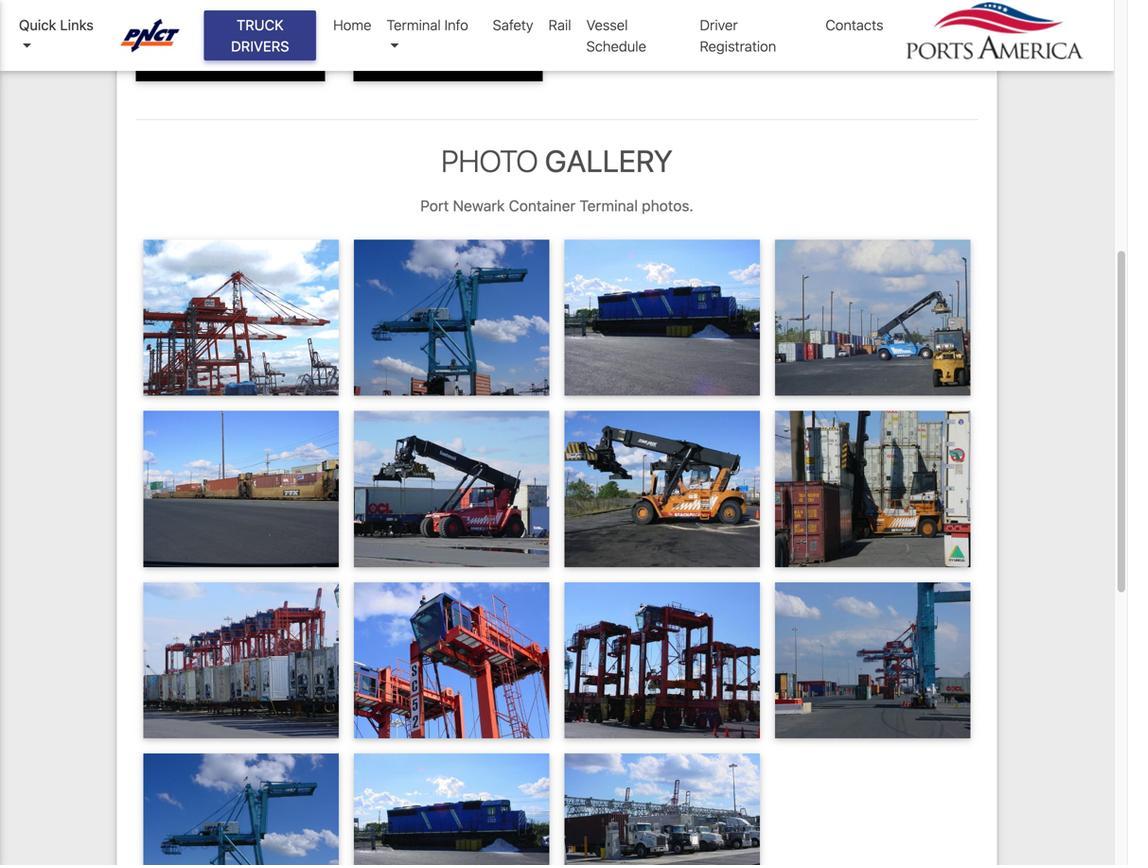 Task type: vqa. For each thing, say whether or not it's contained in the screenshot.
Links
yes



Task type: locate. For each thing, give the bounding box(es) containing it.
newark
[[453, 197, 505, 215]]

1 horizontal spatial terminal
[[580, 197, 638, 215]]

rail
[[548, 17, 571, 33]]

truck drivers
[[231, 17, 289, 54]]

container
[[509, 197, 576, 215]]

info
[[444, 17, 468, 33]]

1 horizontal spatial video image
[[353, 0, 543, 81]]

truck drivers link
[[204, 10, 316, 61]]

quick links
[[19, 17, 94, 33]]

quick
[[19, 17, 56, 33]]

photo
[[441, 143, 538, 179]]

0 horizontal spatial terminal
[[387, 17, 441, 33]]

0 horizontal spatial video image
[[136, 0, 325, 81]]

truck
[[237, 17, 284, 33]]

driver registration
[[700, 17, 776, 54]]

contacts
[[826, 17, 883, 33]]

driver registration link
[[692, 7, 818, 64]]

schedule
[[586, 38, 646, 54]]

photo gallery
[[441, 143, 673, 179]]

terminal
[[387, 17, 441, 33], [580, 197, 638, 215]]

vessel
[[586, 17, 628, 33]]

terminal left info
[[387, 17, 441, 33]]

video image
[[136, 0, 325, 81], [353, 0, 543, 81]]

2 video image from the left
[[353, 0, 543, 81]]

terminal down the gallery on the top of page
[[580, 197, 638, 215]]



Task type: describe. For each thing, give the bounding box(es) containing it.
gallery
[[545, 143, 673, 179]]

registration
[[700, 38, 776, 54]]

0 vertical spatial terminal
[[387, 17, 441, 33]]

safety
[[493, 17, 533, 33]]

rail link
[[541, 7, 579, 43]]

links
[[60, 17, 94, 33]]

port
[[420, 197, 449, 215]]

1 vertical spatial terminal
[[580, 197, 638, 215]]

1 video image from the left
[[136, 0, 325, 81]]

home
[[333, 17, 371, 33]]

terminal info
[[387, 17, 468, 33]]

quick links link
[[19, 14, 102, 57]]

safety link
[[485, 7, 541, 43]]

terminal info link
[[379, 7, 485, 64]]

vessel schedule
[[586, 17, 646, 54]]

photos.
[[642, 197, 694, 215]]

port newark container terminal photos.
[[420, 197, 694, 215]]

vessel schedule link
[[579, 7, 692, 64]]

home link
[[326, 7, 379, 43]]

drivers
[[231, 38, 289, 54]]

contacts link
[[818, 7, 891, 43]]

driver
[[700, 17, 738, 33]]



